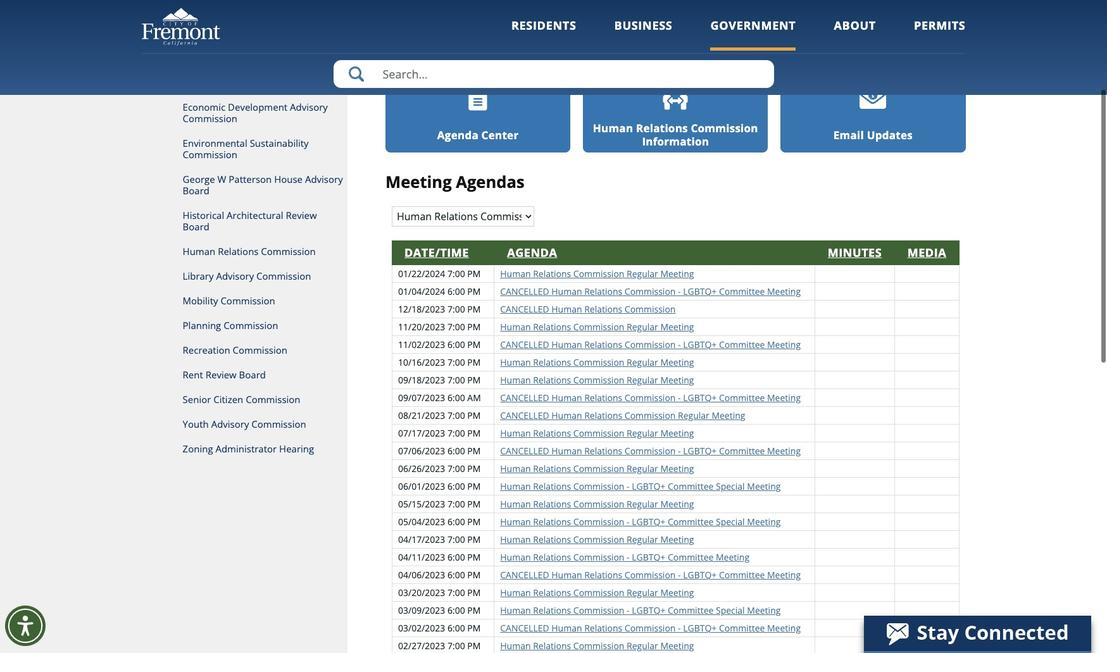 Task type: vqa. For each thing, say whether or not it's contained in the screenshot.
middle Cleanstart
no



Task type: locate. For each thing, give the bounding box(es) containing it.
1 human relations commission - lgbtq+ committee special meeting link from the top
[[500, 480, 781, 492]]

3 7:00 from the top
[[448, 321, 465, 333]]

4 human relations commission regular meeting from the top
[[500, 374, 694, 386]]

6:00 down 04/11/2023 6:00 pm
[[448, 569, 465, 581]]

7:00 down 03/02/2023 6:00 pm
[[448, 640, 465, 652]]

7 human relations commission regular meeting link from the top
[[500, 498, 694, 510]]

cancelled for 12/18/2023 7:00 pm
[[500, 303, 549, 315]]

library
[[183, 270, 214, 282]]

20 pm from the top
[[468, 622, 481, 634]]

advisory inside economic development advisory commission
[[290, 101, 328, 113]]

2 vertical spatial special
[[716, 605, 745, 617]]

7:00 up 09/18/2023 7:00 pm
[[448, 356, 465, 368]]

2 cancelled human relations commission - lgbtq+ committee meeting from the top
[[500, 339, 801, 351]]

7:00 down 07/06/2023 6:00 pm
[[448, 463, 465, 475]]

7:00 for 08/21/2023
[[448, 409, 465, 421]]

6 6:00 from the top
[[448, 516, 465, 528]]

pm for 05/15/2023 7:00 pm
[[468, 498, 481, 510]]

7:00 down 08/21/2023 7:00 pm
[[448, 427, 465, 439]]

3 cancelled human relations commission - lgbtq+ committee meeting link from the top
[[500, 392, 801, 404]]

human relations commission regular meeting
[[500, 268, 694, 280], [500, 321, 694, 333], [500, 356, 694, 368], [500, 374, 694, 386], [500, 427, 694, 439], [500, 463, 694, 475], [500, 498, 694, 510], [500, 534, 694, 546], [500, 587, 694, 599], [500, 640, 694, 652]]

1 pm from the top
[[468, 268, 481, 280]]

6:00 up 04/06/2023 6:00 pm
[[448, 551, 465, 563]]

cancelled for 01/04/2024 6:00 pm
[[500, 285, 549, 297]]

11/20/2023 7:00 pm
[[398, 321, 481, 333]]

21 pm from the top
[[468, 640, 481, 652]]

5 human relations commission regular meeting from the top
[[500, 427, 694, 439]]

2 human relations commission - lgbtq+ committee special meeting from the top
[[500, 516, 781, 528]]

7:00 up 03/09/2023 6:00 pm
[[448, 587, 465, 599]]

hearing
[[279, 443, 314, 455]]

0 vertical spatial agenda
[[437, 128, 479, 142]]

board
[[183, 184, 210, 197], [183, 220, 210, 233], [239, 369, 266, 381]]

patterson
[[229, 173, 272, 186]]

special
[[716, 480, 745, 492], [716, 516, 745, 528], [716, 605, 745, 617]]

1 vertical spatial special
[[716, 516, 745, 528]]

regular
[[627, 268, 658, 280], [627, 321, 658, 333], [627, 356, 658, 368], [627, 374, 658, 386], [678, 409, 710, 421], [627, 427, 658, 439], [627, 463, 658, 475], [627, 498, 658, 510], [627, 534, 658, 546], [627, 587, 658, 599], [627, 640, 658, 652]]

13 pm from the top
[[468, 498, 481, 510]]

0 vertical spatial board
[[183, 184, 210, 197]]

7:00 up 04/11/2023 6:00 pm
[[448, 534, 465, 546]]

pm for 03/02/2023 6:00 pm
[[468, 622, 481, 634]]

cancelled human relations commission - lgbtq+ committee meeting link for 09/07/2023 6:00 am
[[500, 392, 801, 404]]

11/02/2023
[[398, 339, 445, 351]]

4 cancelled human relations commission - lgbtq+ committee meeting link from the top
[[500, 445, 801, 457]]

human relations commission regular meeting for 09/18/2023 7:00 pm
[[500, 374, 694, 386]]

human relations commission regular meeting for 05/15/2023 7:00 pm
[[500, 498, 694, 510]]

media
[[908, 245, 947, 260]]

9 6:00 from the top
[[448, 605, 465, 617]]

05/04/2023 6:00 pm
[[398, 516, 481, 528]]

1 vertical spatial agenda
[[507, 245, 558, 260]]

1 horizontal spatial agenda
[[507, 245, 558, 260]]

07/06/2023 6:00 pm
[[398, 445, 481, 457]]

1 horizontal spatial review
[[286, 209, 317, 222]]

human inside human relations commission information
[[593, 121, 633, 136]]

4 cancelled human relations commission - lgbtq+ committee meeting from the top
[[500, 445, 801, 457]]

8 7:00 from the top
[[448, 463, 465, 475]]

8 human relations commission regular meeting link from the top
[[500, 534, 694, 546]]

cancelled for 07/06/2023 6:00 pm
[[500, 445, 549, 457]]

4 human relations commission regular meeting link from the top
[[500, 374, 694, 386]]

commission inside human relations commission information
[[691, 121, 759, 136]]

board down recreation commission link
[[239, 369, 266, 381]]

5 pm from the top
[[468, 339, 481, 351]]

7:00 for 03/20/2023
[[448, 587, 465, 599]]

5 cancelled from the top
[[500, 409, 549, 421]]

3 special from the top
[[716, 605, 745, 617]]

10 pm from the top
[[468, 445, 481, 457]]

human relations commission - lgbtq+ committee special meeting for 06/01/2023 6:00 pm
[[500, 480, 781, 492]]

email updates link
[[781, 73, 966, 153]]

0 vertical spatial human relations commission - lgbtq+ committee special meeting link
[[500, 480, 781, 492]]

1 cancelled human relations commission - lgbtq+ committee meeting from the top
[[500, 285, 801, 297]]

6:00 left am
[[448, 392, 465, 404]]

6:00 down 11/20/2023 7:00 pm
[[448, 339, 465, 351]]

information
[[642, 134, 709, 149]]

6:00 for 04/11/2023
[[448, 551, 465, 563]]

2 cancelled from the top
[[500, 303, 549, 315]]

regular for 01/22/2024 7:00 pm
[[627, 268, 658, 280]]

6 cancelled human relations commission - lgbtq+ committee meeting from the top
[[500, 622, 801, 634]]

7 pm from the top
[[468, 374, 481, 386]]

two people communicate image
[[663, 86, 689, 112]]

09/07/2023
[[398, 392, 445, 404]]

7:00 for 06/26/2023
[[448, 463, 465, 475]]

stay connected image
[[864, 616, 1091, 652]]

10 human relations commission regular meeting link from the top
[[500, 640, 694, 652]]

cancelled human relations commission - lgbtq+ committee meeting link for 03/02/2023 6:00 pm
[[500, 622, 801, 634]]

youth advisory commission
[[183, 418, 306, 431]]

2 human relations commission - lgbtq+ committee special meeting link from the top
[[500, 516, 781, 528]]

0 vertical spatial special
[[716, 480, 745, 492]]

6:00 up 02/27/2023 7:00 pm
[[448, 622, 465, 634]]

regular for 10/16/2023 7:00 pm
[[627, 356, 658, 368]]

6:00 for 11/02/2023
[[448, 339, 465, 351]]

review up citizen
[[206, 369, 237, 381]]

residents link
[[512, 18, 577, 50]]

human relations commission - lgbtq+ committee special meeting for 05/04/2023 6:00 pm
[[500, 516, 781, 528]]

pm for 10/16/2023 7:00 pm
[[468, 356, 481, 368]]

board up the historical at the top left
[[183, 184, 210, 197]]

0 horizontal spatial agenda
[[437, 128, 479, 142]]

10 human relations commission regular meeting from the top
[[500, 640, 694, 652]]

7 6:00 from the top
[[448, 551, 465, 563]]

05/15/2023
[[398, 498, 445, 510]]

10 6:00 from the top
[[448, 622, 465, 634]]

human relations commission information link
[[583, 73, 768, 153]]

2 human relations commission regular meeting link from the top
[[500, 321, 694, 333]]

media link
[[908, 245, 947, 260]]

regular for 11/20/2023 7:00 pm
[[627, 321, 658, 333]]

3 human relations commission regular meeting from the top
[[500, 356, 694, 368]]

human relations commission
[[183, 245, 316, 258]]

1 human relations commission - lgbtq+ committee special meeting from the top
[[500, 480, 781, 492]]

cancelled
[[500, 285, 549, 297], [500, 303, 549, 315], [500, 339, 549, 351], [500, 392, 549, 404], [500, 409, 549, 421], [500, 445, 549, 457], [500, 569, 549, 581], [500, 622, 549, 634]]

7 cancelled from the top
[[500, 569, 549, 581]]

human relations commission regular meeting for 02/27/2023 7:00 pm
[[500, 640, 694, 652]]

3 cancelled from the top
[[500, 339, 549, 351]]

18 pm from the top
[[468, 587, 481, 599]]

2 vertical spatial human relations commission - lgbtq+ committee special meeting link
[[500, 605, 781, 617]]

3 human relations commission - lgbtq+ committee special meeting link from the top
[[500, 605, 781, 617]]

5 human relations commission regular meeting link from the top
[[500, 427, 694, 439]]

cancelled human relations commission - lgbtq+ committee meeting for 01/04/2024 6:00 pm
[[500, 285, 801, 297]]

8 6:00 from the top
[[448, 569, 465, 581]]

cancelled human relations commission
[[500, 303, 676, 315]]

1 7:00 from the top
[[448, 268, 465, 280]]

9 7:00 from the top
[[448, 498, 465, 510]]

7 human relations commission regular meeting from the top
[[500, 498, 694, 510]]

6 human relations commission regular meeting from the top
[[500, 463, 694, 475]]

7:00 for 12/18/2023
[[448, 303, 465, 315]]

6:00 for 09/07/2023
[[448, 392, 465, 404]]

human relations commission - lgbtq+ committee special meeting link for 06/01/2023 6:00 pm
[[500, 480, 781, 492]]

2 special from the top
[[716, 516, 745, 528]]

09/18/2023 7:00 pm
[[398, 374, 481, 386]]

12 pm from the top
[[468, 480, 481, 492]]

feedback
[[855, 40, 892, 51]]

7:00 for 10/16/2023
[[448, 356, 465, 368]]

11 pm from the top
[[468, 463, 481, 475]]

human relations commission regular meeting link
[[500, 268, 694, 280], [500, 321, 694, 333], [500, 356, 694, 368], [500, 374, 694, 386], [500, 427, 694, 439], [500, 463, 694, 475], [500, 498, 694, 510], [500, 534, 694, 546], [500, 587, 694, 599], [500, 640, 694, 652]]

7:00 down 09/07/2023 6:00 am
[[448, 409, 465, 421]]

human relations commission regular meeting for 03/20/2023 7:00 pm
[[500, 587, 694, 599]]

2 vertical spatial board
[[239, 369, 266, 381]]

9 pm from the top
[[468, 427, 481, 439]]

2 6:00 from the top
[[448, 339, 465, 351]]

cancelled human relations commission - lgbtq+ committee meeting for 04/06/2023 6:00 pm
[[500, 569, 801, 581]]

economic development advisory commission link
[[142, 95, 348, 131]]

14 pm from the top
[[468, 516, 481, 528]]

9 human relations commission regular meeting link from the top
[[500, 587, 694, 599]]

relations inside human relations commission information
[[636, 121, 688, 136]]

4 7:00 from the top
[[448, 356, 465, 368]]

19 pm from the top
[[468, 605, 481, 617]]

human
[[593, 121, 633, 136], [183, 245, 215, 258], [500, 268, 531, 280], [552, 285, 582, 297], [552, 303, 582, 315], [500, 321, 531, 333], [552, 339, 582, 351], [500, 356, 531, 368], [500, 374, 531, 386], [552, 392, 582, 404], [552, 409, 582, 421], [500, 427, 531, 439], [552, 445, 582, 457], [500, 463, 531, 475], [500, 480, 531, 492], [500, 498, 531, 510], [500, 516, 531, 528], [500, 534, 531, 546], [500, 551, 531, 563], [552, 569, 582, 581], [500, 587, 531, 599], [500, 605, 531, 617], [552, 622, 582, 634], [500, 640, 531, 652]]

2 pm from the top
[[468, 285, 481, 297]]

8 pm from the top
[[468, 409, 481, 421]]

size:
[[920, 40, 938, 52]]

recreation commission
[[183, 344, 287, 357]]

file lines image
[[465, 86, 491, 112]]

3 6:00 from the top
[[448, 392, 465, 404]]

human relations commission regular meeting link for 06/26/2023 7:00 pm
[[500, 463, 694, 475]]

9 human relations commission regular meeting from the top
[[500, 587, 694, 599]]

cancelled for 11/02/2023 6:00 pm
[[500, 339, 549, 351]]

human inside human relations commission link
[[183, 245, 215, 258]]

1 cancelled human relations commission - lgbtq+ committee meeting link from the top
[[500, 285, 801, 297]]

2 cancelled human relations commission - lgbtq+ committee meeting link from the top
[[500, 339, 801, 351]]

6 7:00 from the top
[[448, 409, 465, 421]]

date/time
[[405, 245, 469, 260]]

pm for 02/27/2023 7:00 pm
[[468, 640, 481, 652]]

1 special from the top
[[716, 480, 745, 492]]

6:00 up 12/18/2023 7:00 pm
[[448, 285, 465, 297]]

2 human relations commission regular meeting from the top
[[500, 321, 694, 333]]

4 pm from the top
[[468, 321, 481, 333]]

4 cancelled from the top
[[500, 392, 549, 404]]

pm for 07/06/2023 6:00 pm
[[468, 445, 481, 457]]

7:00 up 11/20/2023 7:00 pm
[[448, 303, 465, 315]]

-
[[966, 40, 969, 52], [678, 285, 681, 297], [678, 339, 681, 351], [678, 392, 681, 404], [678, 445, 681, 457], [627, 480, 630, 492], [627, 516, 630, 528], [627, 551, 630, 563], [678, 569, 681, 581], [627, 605, 630, 617], [678, 622, 681, 634]]

cancelled for 08/21/2023 7:00 pm
[[500, 409, 549, 421]]

6 human relations commission regular meeting link from the top
[[500, 463, 694, 475]]

review down house in the left of the page
[[286, 209, 317, 222]]

3 pm from the top
[[468, 303, 481, 315]]

regular for 05/15/2023 7:00 pm
[[627, 498, 658, 510]]

6:00
[[448, 285, 465, 297], [448, 339, 465, 351], [448, 392, 465, 404], [448, 445, 465, 457], [448, 480, 465, 492], [448, 516, 465, 528], [448, 551, 465, 563], [448, 569, 465, 581], [448, 605, 465, 617], [448, 622, 465, 634]]

economic development advisory commission
[[183, 101, 328, 125]]

human relations commission regular meeting link for 04/17/2023 7:00 pm
[[500, 534, 694, 546]]

12 7:00 from the top
[[448, 640, 465, 652]]

residents
[[512, 18, 577, 33]]

6:00 down 06/26/2023 7:00 pm
[[448, 480, 465, 492]]

relations
[[636, 121, 688, 136], [218, 245, 259, 258], [533, 268, 571, 280], [585, 285, 623, 297], [585, 303, 623, 315], [533, 321, 571, 333], [585, 339, 623, 351], [533, 356, 571, 368], [533, 374, 571, 386], [585, 392, 623, 404], [585, 409, 623, 421], [533, 427, 571, 439], [585, 445, 623, 457], [533, 463, 571, 475], [533, 480, 571, 492], [533, 498, 571, 510], [533, 516, 571, 528], [533, 534, 571, 546], [533, 551, 571, 563], [585, 569, 623, 581], [533, 587, 571, 599], [533, 605, 571, 617], [585, 622, 623, 634], [533, 640, 571, 652]]

rent review board link
[[142, 363, 348, 388]]

5 6:00 from the top
[[448, 480, 465, 492]]

10 7:00 from the top
[[448, 534, 465, 546]]

pm
[[468, 268, 481, 280], [468, 285, 481, 297], [468, 303, 481, 315], [468, 321, 481, 333], [468, 339, 481, 351], [468, 356, 481, 368], [468, 374, 481, 386], [468, 409, 481, 421], [468, 427, 481, 439], [468, 445, 481, 457], [468, 463, 481, 475], [468, 480, 481, 492], [468, 498, 481, 510], [468, 516, 481, 528], [468, 534, 481, 546], [468, 551, 481, 563], [468, 569, 481, 581], [468, 587, 481, 599], [468, 605, 481, 617], [468, 622, 481, 634], [468, 640, 481, 652]]

email updates
[[834, 128, 913, 142]]

7:00
[[448, 268, 465, 280], [448, 303, 465, 315], [448, 321, 465, 333], [448, 356, 465, 368], [448, 374, 465, 386], [448, 409, 465, 421], [448, 427, 465, 439], [448, 463, 465, 475], [448, 498, 465, 510], [448, 534, 465, 546], [448, 587, 465, 599], [448, 640, 465, 652]]

7 7:00 from the top
[[448, 427, 465, 439]]

agenda
[[437, 128, 479, 142], [507, 245, 558, 260]]

pm for 03/09/2023 6:00 pm
[[468, 605, 481, 617]]

1 human relations commission regular meeting from the top
[[500, 268, 694, 280]]

6 cancelled from the top
[[500, 445, 549, 457]]

cancelled for 03/02/2023 6:00 pm
[[500, 622, 549, 634]]

mobility
[[183, 294, 218, 307]]

human relations commission regular meeting link for 05/15/2023 7:00 pm
[[500, 498, 694, 510]]

1 cancelled from the top
[[500, 285, 549, 297]]

0 vertical spatial human relations commission - lgbtq+ committee special meeting
[[500, 480, 781, 492]]

3 human relations commission - lgbtq+ committee special meeting from the top
[[500, 605, 781, 617]]

pm for 01/22/2024 7:00 pm
[[468, 268, 481, 280]]

human relations commission regular meeting for 11/20/2023 7:00 pm
[[500, 321, 694, 333]]

6:00 down 07/17/2023 7:00 pm
[[448, 445, 465, 457]]

6:00 for 03/02/2023
[[448, 622, 465, 634]]

senior citizen commission link
[[142, 388, 348, 412]]

pm for 01/04/2024 6:00 pm
[[468, 285, 481, 297]]

15 pm from the top
[[468, 534, 481, 546]]

subscribe image
[[860, 89, 887, 109]]

2 7:00 from the top
[[448, 303, 465, 315]]

house
[[274, 173, 303, 186]]

cancelled human relations commission - lgbtq+ committee meeting
[[500, 285, 801, 297], [500, 339, 801, 351], [500, 392, 801, 404], [500, 445, 801, 457], [500, 569, 801, 581], [500, 622, 801, 634]]

font size:
[[901, 40, 938, 52]]

recreation
[[183, 344, 230, 357]]

economic
[[183, 101, 226, 113]]

1 vertical spatial human relations commission - lgbtq+ committee special meeting
[[500, 516, 781, 528]]

8 human relations commission regular meeting from the top
[[500, 534, 694, 546]]

1 vertical spatial human relations commission - lgbtq+ committee special meeting link
[[500, 516, 781, 528]]

lgbtq+
[[683, 285, 717, 297], [683, 339, 717, 351], [683, 392, 717, 404], [683, 445, 717, 457], [632, 480, 666, 492], [632, 516, 666, 528], [632, 551, 666, 563], [683, 569, 717, 581], [632, 605, 666, 617], [683, 622, 717, 634]]

planning
[[183, 319, 221, 332]]

6 pm from the top
[[468, 356, 481, 368]]

advisory right house in the left of the page
[[305, 173, 343, 186]]

pm for 07/17/2023 7:00 pm
[[468, 427, 481, 439]]

7:00 up "05/04/2023 6:00 pm"
[[448, 498, 465, 510]]

06/26/2023 7:00 pm
[[398, 463, 481, 475]]

human relations commission - lgbtq+ committee special meeting link for 05/04/2023 6:00 pm
[[500, 516, 781, 528]]

8 cancelled from the top
[[500, 622, 549, 634]]

07/17/2023 7:00 pm
[[398, 427, 481, 439]]

05/04/2023
[[398, 516, 445, 528]]

george w patterson house advisory board
[[183, 173, 343, 197]]

human relations commission regular meeting link for 09/18/2023 7:00 pm
[[500, 374, 694, 386]]

board inside the george w patterson house advisory board
[[183, 184, 210, 197]]

historical architectural review board
[[183, 209, 317, 233]]

06/01/2023
[[398, 480, 445, 492]]

6 cancelled human relations commission - lgbtq+ committee meeting link from the top
[[500, 622, 801, 634]]

4 6:00 from the top
[[448, 445, 465, 457]]

1 vertical spatial review
[[206, 369, 237, 381]]

7:00 up 09/07/2023 6:00 am
[[448, 374, 465, 386]]

0 horizontal spatial review
[[206, 369, 237, 381]]

6:00 up 03/02/2023 6:00 pm
[[448, 605, 465, 617]]

agenda center
[[437, 128, 519, 142]]

3 cancelled human relations commission - lgbtq+ committee meeting from the top
[[500, 392, 801, 404]]

11 7:00 from the top
[[448, 587, 465, 599]]

special for 06/01/2023 6:00 pm
[[716, 480, 745, 492]]

1 6:00 from the top
[[448, 285, 465, 297]]

cancelled human relations commission - lgbtq+ committee meeting for 03/02/2023 6:00 pm
[[500, 622, 801, 634]]

advisory
[[290, 101, 328, 113], [305, 173, 343, 186], [216, 270, 254, 282], [211, 418, 249, 431]]

agenda link
[[507, 245, 558, 260]]

george w patterson house advisory board link
[[142, 167, 348, 203]]

7:00 up 01/04/2024 6:00 pm
[[448, 268, 465, 280]]

human relations commission link
[[142, 239, 348, 264]]

04/17/2023
[[398, 534, 445, 546]]

0 vertical spatial review
[[286, 209, 317, 222]]

7:00 up 11/02/2023 6:00 pm
[[448, 321, 465, 333]]

5 cancelled human relations commission - lgbtq+ committee meeting from the top
[[500, 569, 801, 581]]

1 human relations commission regular meeting link from the top
[[500, 268, 694, 280]]

17 pm from the top
[[468, 569, 481, 581]]

environmental sustainability commission
[[183, 137, 309, 161]]

2 vertical spatial human relations commission - lgbtq+ committee special meeting
[[500, 605, 781, 617]]

16 pm from the top
[[468, 551, 481, 563]]

regular for 06/26/2023 7:00 pm
[[627, 463, 658, 475]]

cancelled human relations commission - lgbtq+ committee meeting link for 07/06/2023 6:00 pm
[[500, 445, 801, 457]]

human relations commission - lgbtq+ committee special meeting
[[500, 480, 781, 492], [500, 516, 781, 528], [500, 605, 781, 617]]

human relations commission regular meeting link for 01/22/2024 7:00 pm
[[500, 268, 694, 280]]

government
[[711, 18, 796, 33]]

02/27/2023
[[398, 640, 445, 652]]

pm for 06/01/2023 6:00 pm
[[468, 480, 481, 492]]

email
[[834, 128, 864, 142]]

board down "george"
[[183, 220, 210, 233]]

3 human relations commission regular meeting link from the top
[[500, 356, 694, 368]]

cancelled human relations commission - lgbtq+ committee meeting link
[[500, 285, 801, 297], [500, 339, 801, 351], [500, 392, 801, 404], [500, 445, 801, 457], [500, 569, 801, 581], [500, 622, 801, 634]]

pm for 09/18/2023 7:00 pm
[[468, 374, 481, 386]]

5 cancelled human relations commission - lgbtq+ committee meeting link from the top
[[500, 569, 801, 581]]

1 vertical spatial board
[[183, 220, 210, 233]]

6:00 for 03/09/2023
[[448, 605, 465, 617]]

advisory up sustainability
[[290, 101, 328, 113]]

5 7:00 from the top
[[448, 374, 465, 386]]

6:00 down 05/15/2023 7:00 pm
[[448, 516, 465, 528]]



Task type: describe. For each thing, give the bounding box(es) containing it.
special for 03/09/2023 6:00 pm
[[716, 605, 745, 617]]

12/18/2023
[[398, 303, 445, 315]]

commission inside environmental sustainability commission
[[183, 148, 237, 161]]

permits link
[[914, 18, 966, 50]]

agenda for agenda
[[507, 245, 558, 260]]

minutes
[[828, 245, 882, 260]]

02/27/2023 7:00 pm
[[398, 640, 481, 652]]

human relations commission regular meeting link for 03/20/2023 7:00 pm
[[500, 587, 694, 599]]

sustainability
[[250, 137, 309, 149]]

zoning
[[183, 443, 213, 455]]

pm for 05/04/2023 6:00 pm
[[468, 516, 481, 528]]

pm for 08/21/2023 7:00 pm
[[468, 409, 481, 421]]

environmental
[[183, 137, 247, 149]]

human relations commission information
[[593, 121, 759, 149]]

government link
[[711, 18, 796, 50]]

human relations commission regular meeting link for 11/20/2023 7:00 pm
[[500, 321, 694, 333]]

6:00 for 07/06/2023
[[448, 445, 465, 457]]

cancelled human relations commission - lgbtq+ committee meeting for 11/02/2023 6:00 pm
[[500, 339, 801, 351]]

cancelled human relations commission regular meeting link
[[500, 409, 746, 421]]

07/06/2023
[[398, 445, 445, 457]]

pm for 04/17/2023 7:00 pm
[[468, 534, 481, 546]]

am
[[468, 392, 481, 404]]

cancelled human relations commission - lgbtq+ committee meeting link for 11/02/2023 6:00 pm
[[500, 339, 801, 351]]

human relations commission regular meeting link for 10/16/2023 7:00 pm
[[500, 356, 694, 368]]

6:00 for 04/06/2023
[[448, 569, 465, 581]]

agenda for agenda center
[[437, 128, 479, 142]]

+ link
[[942, 40, 957, 52]]

6:00 for 05/04/2023
[[448, 516, 465, 528]]

senior
[[183, 393, 211, 406]]

10/16/2023
[[398, 356, 445, 368]]

6:00 for 01/04/2024
[[448, 285, 465, 297]]

administrator
[[216, 443, 277, 455]]

font size: link
[[901, 40, 938, 52]]

human relations commission - lgbtq+ committee special meeting link for 03/09/2023 6:00 pm
[[500, 605, 781, 617]]

zoning administrator hearing link
[[142, 437, 348, 462]]

pm for 04/06/2023 6:00 pm
[[468, 569, 481, 581]]

human relations commission regular meeting link for 07/17/2023 7:00 pm
[[500, 427, 694, 439]]

07/17/2023
[[398, 427, 445, 439]]

- link
[[957, 40, 969, 52]]

review inside 'historical architectural review board'
[[286, 209, 317, 222]]

03/09/2023 6:00 pm
[[398, 605, 481, 617]]

human relations commission regular meeting for 07/17/2023 7:00 pm
[[500, 427, 694, 439]]

03/09/2023
[[398, 605, 445, 617]]

06/01/2023 6:00 pm
[[398, 480, 481, 492]]

board inside 'historical architectural review board'
[[183, 220, 210, 233]]

+
[[952, 40, 957, 52]]

human relations commission - lgbtq+ committee meeting
[[500, 551, 750, 563]]

03/02/2023 6:00 pm
[[398, 622, 481, 634]]

01/04/2024 6:00 pm
[[398, 285, 481, 297]]

historical
[[183, 209, 224, 222]]

zoning administrator hearing
[[183, 443, 314, 455]]

library advisory commission link
[[142, 264, 348, 289]]

01/22/2024
[[398, 268, 445, 280]]

pm for 12/18/2023 7:00 pm
[[468, 303, 481, 315]]

cancelled human relations commission link
[[500, 303, 676, 315]]

03/20/2023
[[398, 587, 445, 599]]

regular for 03/20/2023 7:00 pm
[[627, 587, 658, 599]]

09/18/2023
[[398, 374, 445, 386]]

cancelled human relations commission - lgbtq+ committee meeting link for 01/04/2024 6:00 pm
[[500, 285, 801, 297]]

04/06/2023 6:00 pm
[[398, 569, 481, 581]]

7:00 for 07/17/2023
[[448, 427, 465, 439]]

special for 05/04/2023 6:00 pm
[[716, 516, 745, 528]]

pm for 06/26/2023 7:00 pm
[[468, 463, 481, 475]]

mobility commission link
[[142, 289, 348, 313]]

04/17/2023 7:00 pm
[[398, 534, 481, 546]]

08/21/2023
[[398, 409, 445, 421]]

regular for 07/17/2023 7:00 pm
[[627, 427, 658, 439]]

advisory up mobility commission
[[216, 270, 254, 282]]

human relations commission - lgbtq+ committee meeting link
[[500, 551, 750, 563]]

human relations commission - lgbtq+ committee special meeting for 03/09/2023 6:00 pm
[[500, 605, 781, 617]]

7:00 for 04/17/2023
[[448, 534, 465, 546]]

10/16/2023 7:00 pm
[[398, 356, 481, 368]]

youth
[[183, 418, 209, 431]]

advisory inside the george w patterson house advisory board
[[305, 173, 343, 186]]

commission inside economic development advisory commission
[[183, 112, 237, 125]]

03/20/2023 7:00 pm
[[398, 587, 481, 599]]

updates
[[867, 128, 913, 142]]

recreation commission link
[[142, 338, 348, 363]]

human relations commission regular meeting for 01/22/2024 7:00 pm
[[500, 268, 694, 280]]

6:00 for 06/01/2023
[[448, 480, 465, 492]]

citizen
[[214, 393, 243, 406]]

human relations commission regular meeting for 10/16/2023 7:00 pm
[[500, 356, 694, 368]]

04/11/2023
[[398, 551, 445, 563]]

03/02/2023
[[398, 622, 445, 634]]

human relations commission regular meeting for 06/26/2023 7:00 pm
[[500, 463, 694, 475]]

feedback link
[[842, 40, 892, 51]]

pm for 11/20/2023 7:00 pm
[[468, 321, 481, 333]]

pm for 03/20/2023 7:00 pm
[[468, 587, 481, 599]]

regular for 02/27/2023 7:00 pm
[[627, 640, 658, 652]]

about
[[834, 18, 876, 33]]

center
[[482, 128, 519, 142]]

04/11/2023 6:00 pm
[[398, 551, 481, 563]]

meeting agendas
[[386, 171, 525, 193]]

w
[[218, 173, 226, 186]]

7:00 for 01/22/2024
[[448, 268, 465, 280]]

06/26/2023
[[398, 463, 445, 475]]

rent review board
[[183, 369, 266, 381]]

planning commission link
[[142, 313, 348, 338]]

business
[[615, 18, 673, 33]]

date/time link
[[405, 245, 469, 260]]

11/20/2023
[[398, 321, 445, 333]]

cancelled human relations commission - lgbtq+ committee meeting link for 04/06/2023 6:00 pm
[[500, 569, 801, 581]]

development
[[228, 101, 288, 113]]

human relations commission regular meeting for 04/17/2023 7:00 pm
[[500, 534, 694, 546]]

7:00 for 11/20/2023
[[448, 321, 465, 333]]

agenda center link
[[386, 73, 571, 153]]

human relations commission regular meeting link for 02/27/2023 7:00 pm
[[500, 640, 694, 652]]

cancelled human relations commission - lgbtq+ committee meeting for 07/06/2023 6:00 pm
[[500, 445, 801, 457]]

regular for 04/17/2023 7:00 pm
[[627, 534, 658, 546]]

regular for 09/18/2023 7:00 pm
[[627, 374, 658, 386]]

pm for 11/02/2023 6:00 pm
[[468, 339, 481, 351]]

historical architectural review board link
[[142, 203, 348, 239]]

minutes link
[[828, 245, 882, 260]]

7:00 for 02/27/2023
[[448, 640, 465, 652]]

about link
[[834, 18, 876, 50]]

cancelled human relations commission - lgbtq+ committee meeting for 09/07/2023 6:00 am
[[500, 392, 801, 404]]

04/06/2023
[[398, 569, 445, 581]]

12/18/2023 7:00 pm
[[398, 303, 481, 315]]

7:00 for 09/18/2023
[[448, 374, 465, 386]]

08/21/2023 7:00 pm
[[398, 409, 481, 421]]

cancelled for 04/06/2023 6:00 pm
[[500, 569, 549, 581]]

agendas
[[456, 171, 525, 193]]

cancelled for 09/07/2023 6:00 am
[[500, 392, 549, 404]]

05/15/2023 7:00 pm
[[398, 498, 481, 510]]

mobility commission
[[183, 294, 275, 307]]

advisory down citizen
[[211, 418, 249, 431]]

7:00 for 05/15/2023
[[448, 498, 465, 510]]

pm for 04/11/2023 6:00 pm
[[468, 551, 481, 563]]

permits
[[914, 18, 966, 33]]

Search text field
[[333, 60, 774, 88]]



